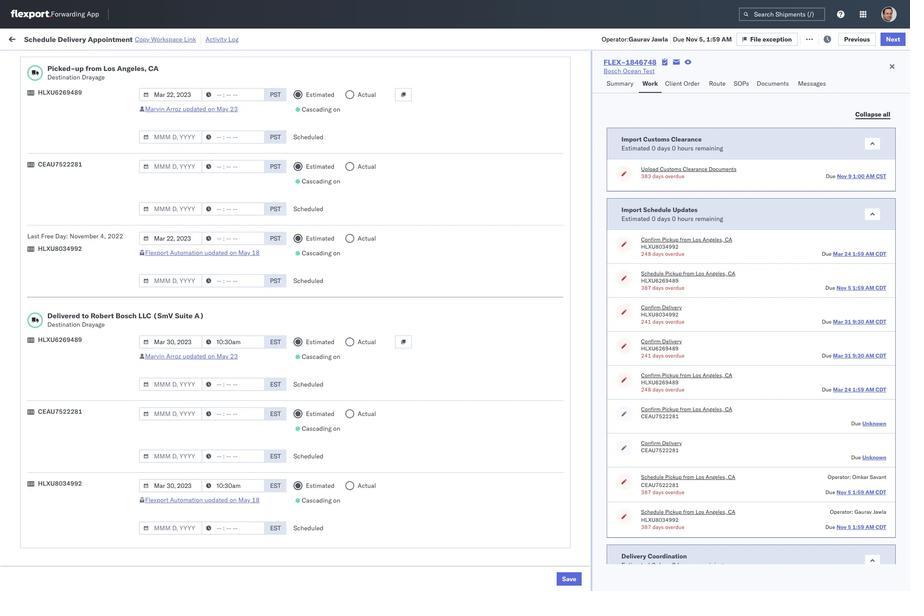 Task type: vqa. For each thing, say whether or not it's contained in the screenshot.
seventh overdue from the bottom
yes



Task type: locate. For each thing, give the bounding box(es) containing it.
-- : -- -- text field for first mmm d, yyyy text box from the bottom
[[201, 522, 265, 536]]

3 ocean fcl from the top
[[308, 129, 339, 137]]

due inside confirm pickup from los angeles, ca ceau7522281 due unknown
[[852, 421, 862, 427]]

schedule pickup from rotterdam, netherlands for 10:30
[[21, 301, 116, 318]]

3,
[[217, 404, 222, 412]]

3 1889466 from the top
[[574, 227, 601, 235]]

2 marvin arroz updated on may 23 from the top
[[145, 353, 238, 361]]

0 horizontal spatial :
[[65, 55, 66, 62]]

confirm pickup from los angeles, ca ceau7522281 due unknown
[[642, 406, 887, 427]]

2023 for schedule delivery appointment link for 10:30 pm cst, jan 23, 2023
[[230, 286, 246, 294]]

05707175362
[[687, 503, 730, 511]]

2 flex-2130387 from the top
[[555, 306, 601, 314]]

0 vertical spatial import
[[76, 35, 96, 43]]

2 1:59 am cst, feb 15, 2023 from the top
[[162, 542, 243, 550]]

1 vertical spatial automation
[[170, 497, 203, 505]]

1:00 am cst, feb 3, 2023
[[162, 404, 240, 412]]

17 ocean fcl from the top
[[308, 522, 339, 531]]

248 days overdue down confirm pickup from los angeles, ca hlxu6269489
[[642, 387, 685, 393]]

nov 9 1:00 am cst button
[[838, 173, 887, 180]]

7:30 pm cst, jan 30, 2023 up 1:00 am cst, feb 3, 2023
[[162, 385, 242, 393]]

resize handle column header
[[145, 69, 156, 592], [258, 69, 268, 592], [293, 69, 304, 592], [359, 69, 369, 592], [424, 69, 435, 592], [526, 69, 536, 592], [606, 69, 617, 592], [672, 69, 683, 592], [799, 69, 809, 592], [864, 69, 875, 592], [895, 69, 905, 592]]

cascading on
[[302, 106, 341, 114], [302, 178, 341, 186], [302, 249, 341, 258], [302, 353, 341, 361], [302, 425, 341, 433], [302, 497, 341, 505]]

1 vertical spatial maeu9408431
[[687, 404, 733, 412]]

5 up "team" on the bottom right
[[849, 524, 852, 531]]

0 horizontal spatial llc
[[139, 312, 151, 321]]

gaurav jawla for schedule delivery appointment
[[814, 129, 851, 137]]

4, up '6,'
[[216, 444, 222, 452]]

4 fcl from the top
[[328, 149, 339, 157]]

lhuu7894563, uetu5238478 for 1:59 am cst, dec 14, 2022
[[622, 207, 713, 216]]

bookings test consignee up products,
[[440, 542, 511, 550]]

0 vertical spatial 387 days overdue
[[642, 285, 685, 292]]

0 vertical spatial 1:59 am cst, feb 15, 2023
[[162, 522, 243, 531]]

last
[[27, 232, 39, 241]]

cst, for confirm pickup from rotterdam, netherlands link corresponding to 1:00 am cst, feb 3, 2023
[[188, 404, 203, 412]]

route button
[[706, 76, 731, 93]]

1 vertical spatial 248 days overdue
[[642, 387, 685, 393]]

estimated inside delivery coordination estimated 0 days 0 hours remaining
[[622, 562, 651, 570]]

import customs clearance estimated 0 days 0 hours remaining
[[622, 135, 724, 152]]

18 right 10,
[[252, 497, 260, 505]]

nov 5 1:59 am cdt button up test 20 wi team assignment
[[837, 524, 887, 531]]

5 actual from the top
[[358, 410, 376, 418]]

ready
[[69, 55, 84, 62]]

bosch ocean test
[[604, 67, 655, 75], [374, 90, 425, 98], [374, 149, 425, 157], [440, 149, 491, 157], [374, 168, 425, 176], [374, 227, 425, 235], [440, 227, 491, 235]]

operator: for hlxu8034992
[[831, 509, 854, 516]]

2 18 from the top
[[252, 497, 260, 505]]

delivery inside delivery coordination estimated 0 days 0 hours remaining
[[622, 553, 647, 561]]

0 vertical spatial 18
[[252, 249, 260, 257]]

cst, left the 17,
[[188, 562, 203, 570]]

cst, up 8:00 am cst, dec 24, 2022
[[188, 227, 202, 235]]

ocean fcl for confirm pickup from rotterdam, netherlands link corresponding to 1:00 am cst, feb 3, 2023
[[308, 404, 339, 412]]

import inside import schedule updates estimated 0 days 0 hours remaining
[[622, 206, 642, 214]]

0 vertical spatial automation
[[170, 249, 203, 257]]

10:30 pm cst, jan 23, 2023
[[162, 286, 246, 294], [162, 306, 246, 314]]

cst, for confirm delivery 'link' corresponding to 8:00 am cst, dec 24, 2022
[[188, 247, 203, 255]]

31 for confirm delivery hlxu6269489
[[845, 353, 852, 359]]

numbers inside container numbers
[[622, 76, 644, 83]]

lhuu7894563, for 8:00 am cst, dec 24, 2022
[[622, 247, 668, 255]]

account for flex-2130387
[[486, 404, 509, 412]]

destination up assignment
[[875, 522, 908, 531]]

work,
[[94, 55, 109, 62]]

1 vertical spatial 241
[[642, 353, 652, 359]]

cascading on for delivered to robert bosch llc (smv suite a)'s flexport automation updated on may 18 button
[[302, 497, 341, 505]]

1:00 for flex-1846748
[[162, 168, 175, 176]]

work down container
[[643, 80, 659, 88]]

2023 right '6,'
[[224, 463, 240, 471]]

hlxu6269489,
[[669, 89, 715, 97], [669, 129, 715, 137], [669, 148, 715, 156], [669, 168, 715, 176]]

0 vertical spatial 15,
[[217, 522, 226, 531]]

2023 right 7, at the bottom left of the page
[[224, 483, 240, 491]]

1 vertical spatial confirm delivery
[[21, 424, 68, 432]]

8 ocean fcl from the top
[[308, 247, 339, 255]]

1 248 from the top
[[642, 251, 652, 258]]

actual
[[358, 91, 376, 99], [358, 163, 376, 171], [358, 235, 376, 243], [358, 338, 376, 347], [358, 410, 376, 418], [358, 482, 376, 490]]

delivery inside confirm delivery hlxu8034992
[[663, 304, 682, 311]]

1 vertical spatial account
[[486, 463, 509, 471]]

delivery coordination estimated 0 days 0 hours remaining
[[622, 553, 724, 570]]

30, down 28,
[[215, 365, 225, 373]]

0 vertical spatial marvin arroz updated on may 23
[[145, 105, 238, 113]]

bookings test consignee up products
[[374, 542, 445, 550]]

dec for 14,
[[204, 208, 216, 216]]

1 vertical spatial 387 days overdue
[[642, 490, 685, 496]]

0 vertical spatial integration test account - karl lagerfeld
[[440, 404, 556, 412]]

ca inside confirm pickup from los angeles, ca hlxu8034992
[[726, 237, 733, 243]]

due mar 24 1:59 am cdt for confirm pickup from los angeles, ca hlxu6269489
[[823, 387, 887, 393]]

1 vertical spatial operator: gaurav jawla
[[831, 509, 887, 516]]

hlxu6269489
[[38, 89, 82, 97], [642, 278, 679, 284], [38, 336, 82, 344], [642, 346, 679, 352], [642, 380, 679, 386]]

products
[[390, 562, 416, 570]]

0 vertical spatial dec
[[204, 208, 216, 216]]

dec down 1:59 am cst, dec 14, 2022
[[204, 227, 215, 235]]

1 schedule pickup from rotterdam, netherlands button from the top
[[21, 301, 145, 319]]

7:30
[[162, 365, 175, 373], [162, 385, 175, 393], [162, 444, 175, 452]]

1 jaehyung from the top
[[814, 286, 840, 294]]

1 vertical spatial operator:
[[828, 474, 852, 481]]

angeles, inside confirm pickup from los angeles, ca ceau7522281 due unknown
[[703, 406, 724, 413]]

1:59 am cst, jan 13, 2023
[[162, 267, 242, 275]]

due mar 31 9:30 am cdt for confirm delivery hlxu8034992
[[823, 319, 887, 325]]

1 vertical spatial arroz
[[166, 353, 181, 361]]

operator: gaurav jawla up test 20 wi team assignment
[[831, 509, 887, 516]]

2023 up 1:00 am cst, feb 3, 2023
[[226, 385, 242, 393]]

5 2130384 from the top
[[574, 483, 601, 491]]

feb
[[204, 404, 215, 412], [204, 444, 215, 452], [204, 463, 215, 471], [204, 483, 215, 491], [208, 503, 219, 511], [204, 522, 215, 531], [204, 542, 215, 550], [204, 562, 215, 570]]

0 vertical spatial flexport
[[145, 249, 169, 257]]

a for demo123
[[910, 522, 911, 531]]

689
[[175, 35, 186, 43]]

0 vertical spatial 10:30
[[162, 286, 179, 294]]

flex-1846748 for first upload customs clearance documents link from the top of the page
[[555, 168, 601, 176]]

2 scheduled from the top
[[294, 205, 324, 213]]

1:00 am cst, nov 9, 2022
[[162, 168, 240, 176]]

demu1232567 for jaehyung choi - test destination a
[[622, 522, 667, 530]]

241 days overdue down confirm delivery hlxu8034992 on the bottom
[[642, 319, 685, 325]]

1 vertical spatial marvin arroz updated on may 23 button
[[145, 353, 238, 361]]

1 vertical spatial confirm pickup from rotterdam, netherlands
[[21, 459, 112, 476]]

2 vertical spatial account
[[436, 562, 460, 570]]

2130384
[[574, 365, 601, 373], [574, 385, 601, 393], [574, 444, 601, 452], [574, 463, 601, 471], [574, 483, 601, 491]]

2 netherlands from the top
[[21, 389, 56, 397]]

feb left the 17,
[[204, 562, 215, 570]]

ocean inside "link"
[[623, 67, 642, 75]]

pickup inside confirm pickup from los angeles, ca hlxu6269489
[[663, 372, 679, 379]]

2 2130384 from the top
[[574, 385, 601, 393]]

0 vertical spatial 23
[[230, 105, 238, 113]]

ceau7522281 inside confirm pickup from los angeles, ca ceau7522281 due unknown
[[642, 414, 679, 420]]

0
[[652, 144, 656, 152], [672, 144, 676, 152], [652, 215, 656, 223], [672, 215, 676, 223], [652, 562, 656, 570], [672, 562, 676, 570]]

1 vertical spatial lagerfeld
[[529, 463, 556, 471]]

work inside button
[[643, 80, 659, 88]]

flexport automation updated on may 18 button
[[145, 249, 260, 257], [145, 497, 260, 505]]

1889466
[[574, 188, 601, 196], [574, 208, 601, 216], [574, 227, 601, 235], [574, 247, 601, 255]]

flex-2130384
[[555, 365, 601, 373], [555, 385, 601, 393], [555, 444, 601, 452], [555, 463, 601, 471], [555, 483, 601, 491]]

drayage down to
[[82, 321, 105, 329]]

hours inside delivery coordination estimated 0 days 0 hours remaining
[[678, 562, 694, 570]]

2 cdt from the top
[[876, 285, 887, 292]]

schedule pickup from los angeles, ca
[[21, 89, 131, 97], [21, 109, 131, 117], [21, 148, 131, 156], [21, 188, 131, 196], [21, 266, 131, 274], [21, 325, 131, 333], [642, 474, 736, 481], [642, 509, 736, 516], [21, 522, 131, 530], [21, 561, 131, 569]]

18 right "24,"
[[252, 249, 260, 257]]

appointment for 10:30 pm cst, jan 23, 2023
[[73, 286, 110, 294]]

1 vertical spatial jaehyung
[[814, 326, 840, 334]]

1:59 am cst, feb 15, 2023 for schedule delivery appointment
[[162, 542, 243, 550]]

from inside confirm pickup from los angeles, ca hlxu8034992
[[681, 237, 692, 243]]

import down 383
[[622, 206, 642, 214]]

0 vertical spatial marvin arroz updated on may 23 button
[[145, 105, 238, 113]]

2 vertical spatial hours
[[678, 562, 694, 570]]

mar for confirm delivery hlxu6269489
[[834, 353, 844, 359]]

cst, down 12:00 am cst, feb 10, 2023 on the bottom of the page
[[188, 522, 203, 531]]

2 -- : -- -- text field from the top
[[201, 131, 265, 144]]

0 vertical spatial lagerfeld
[[529, 404, 556, 412]]

-- : -- -- text field
[[201, 232, 265, 245], [201, 275, 265, 288], [201, 408, 265, 421], [201, 450, 265, 464], [201, 480, 265, 493], [201, 522, 265, 536]]

pm up 1:00 am cst, feb 3, 2023
[[177, 385, 186, 393]]

1 demo123 from the top
[[687, 522, 717, 531]]

1 vertical spatial gaurav jawla
[[814, 129, 851, 137]]

remaining for import customs clearance
[[696, 144, 724, 152]]

2 vertical spatial due nov 5 1:59 am cdt
[[826, 524, 887, 531]]

2 vertical spatial 10:30
[[162, 345, 179, 353]]

flex-2130387
[[555, 286, 601, 294], [555, 306, 601, 314], [555, 345, 601, 353], [555, 404, 601, 412], [555, 424, 601, 432]]

picked-
[[47, 64, 75, 73]]

2 unknown from the top
[[863, 455, 887, 461]]

schedule pickup from rotterdam, netherlands button for 7:30 pm cst, jan 30, 2023
[[21, 379, 145, 398]]

arroz for (smv
[[166, 353, 181, 361]]

1 vertical spatial 9:30
[[853, 353, 865, 359]]

2 automation from the top
[[170, 497, 203, 505]]

1 vertical spatial import
[[622, 135, 642, 143]]

3 upload customs clearance documents link from the top
[[21, 443, 132, 452]]

1 mar 24 1:59 am cdt button from the top
[[834, 251, 887, 258]]

hlxu6269489 down abcd1234560
[[642, 346, 679, 352]]

241 down confirm delivery hlxu6269489 at the bottom of page
[[642, 353, 652, 359]]

1 horizontal spatial omkar
[[853, 474, 869, 481]]

operator: gaurav jawla
[[602, 35, 669, 43], [831, 509, 887, 516]]

5 cascading on from the top
[[302, 425, 341, 433]]

schedule for 1:59 am cst, dec 14, 2022 schedule delivery appointment link
[[21, 207, 47, 215]]

msdu7304509
[[622, 266, 667, 275]]

flexport automation updated on may 18 button down 1:00 am cst, feb 7, 2023
[[145, 497, 260, 505]]

schedule delivery appointment for 10:30 pm cst, jan 23, 2023
[[21, 286, 110, 294]]

: up picked-
[[65, 55, 66, 62]]

10:30 pm cst, jan 23, 2023 down 1:59 am cst, jan 13, 2023 on the left top of page
[[162, 286, 246, 294]]

8 mmm d, yyyy text field from the top
[[139, 480, 202, 493]]

days inside delivery coordination estimated 0 days 0 hours remaining
[[658, 562, 671, 570]]

1 vertical spatial mar 24 1:59 am cdt button
[[834, 387, 887, 393]]

a for --
[[910, 326, 911, 334]]

1 drayage from the top
[[82, 73, 105, 81]]

cst, down 1:59 am cst, jan 25, 2023
[[192, 345, 206, 353]]

ceau7522281 inside confirm delivery ceau7522281 due unknown
[[642, 448, 679, 454]]

gaurav jawla
[[814, 90, 851, 98], [814, 129, 851, 137]]

1 vertical spatial schedule pickup from rotterdam, netherlands
[[21, 380, 116, 397]]

MMM D, YYYY text field
[[139, 232, 202, 245], [139, 336, 202, 349], [139, 408, 202, 421], [139, 522, 202, 536]]

confirm pickup from rotterdam, netherlands
[[21, 399, 112, 416], [21, 459, 112, 476]]

1 fcl from the top
[[328, 90, 339, 98]]

hours inside import customs clearance estimated 0 days 0 hours remaining
[[678, 144, 694, 152]]

1 vertical spatial unknown
[[863, 455, 887, 461]]

3 gvcu5265864 from the top
[[622, 345, 666, 353]]

2 vertical spatial 7:30
[[162, 444, 175, 452]]

1 marvin from the top
[[145, 105, 165, 113]]

0 vertical spatial 9:30
[[853, 319, 865, 325]]

11 resize handle column header from the left
[[895, 69, 905, 592]]

unknown
[[863, 421, 887, 427], [863, 455, 887, 461]]

3 ceau7522281, from the top
[[622, 148, 668, 156]]

flex-1893174 button
[[541, 264, 603, 277], [541, 264, 603, 277]]

0 vertical spatial flexport automation updated on may 18 button
[[145, 249, 260, 257]]

flex-1911408 down flex-1989365 at bottom
[[555, 522, 601, 531]]

lhuu7894563, uetu5238478 for 6:00 pm cst, dec 23, 2022
[[622, 227, 713, 235]]

ca inside confirm pickup from los angeles, ca hlxu6269489
[[726, 372, 733, 379]]

due for 3rd nov 5 1:59 am cdt "button" from the bottom of the page
[[826, 285, 836, 292]]

1 vertical spatial choi
[[842, 326, 855, 334]]

forwarding
[[51, 10, 85, 19]]

jan left 13,
[[204, 267, 214, 275]]

upload customs clearance documents button
[[642, 166, 737, 173], [21, 167, 132, 177], [21, 502, 132, 512]]

2 flexport from the top
[[145, 497, 169, 505]]

1 flexport from the top
[[145, 249, 169, 257]]

flexport down 5:00
[[145, 497, 169, 505]]

1 vertical spatial savant
[[871, 474, 887, 481]]

2 flex-1988285 from the top
[[555, 581, 601, 590]]

3 schedule delivery appointment link from the top
[[21, 285, 110, 294]]

flexport. image
[[11, 10, 51, 19]]

marvin arroz updated on may 23
[[145, 105, 238, 113], [145, 353, 238, 361]]

upload for first upload customs clearance documents link from the top of the page
[[21, 168, 41, 176]]

2023 right 13,
[[227, 267, 242, 275]]

flex-2130384 for schedule pickup from rotterdam, netherlands
[[555, 385, 601, 393]]

7:30 up 1:00 am cst, feb 3, 2023
[[162, 385, 175, 393]]

10:30 pm cst, jan 23, 2023 up 1:59 am cst, jan 25, 2023
[[162, 306, 246, 314]]

2 jaehyung from the top
[[814, 326, 840, 334]]

2 vertical spatial jaehyung
[[814, 522, 840, 531]]

cst, left 3,
[[188, 404, 203, 412]]

risk
[[195, 35, 206, 43]]

bosch ocean test link
[[604, 67, 655, 76]]

hlxu6269489 down delivered at the left
[[38, 336, 82, 344]]

23 for picked-up from los angeles, ca
[[230, 105, 238, 113]]

2023 right a)
[[230, 306, 246, 314]]

workspace
[[151, 35, 183, 43]]

0 vertical spatial due mar 31 9:30 am cdt
[[823, 319, 887, 325]]

1 vertical spatial unknown button
[[863, 455, 887, 461]]

1 horizontal spatial bookings
[[440, 542, 466, 550]]

3 schedule delivery appointment from the top
[[21, 286, 110, 294]]

flex-1889466
[[555, 188, 601, 196], [555, 208, 601, 216], [555, 227, 601, 235], [555, 247, 601, 255]]

los inside confirm pickup from los angeles, ca ceau7522281 due unknown
[[693, 406, 702, 413]]

delivery inside confirm delivery ceau7522281 due unknown
[[663, 440, 682, 447]]

angeles, inside confirm pickup from los angeles, ca hlxu8034992
[[703, 237, 724, 243]]

scheduled for fifth mmm d, yyyy text field from the top
[[294, 277, 324, 285]]

0 horizontal spatial bookings
[[374, 542, 400, 550]]

248 up msdu7304509
[[642, 251, 652, 258]]

jaehyung for maeu9408431
[[814, 286, 840, 294]]

7:30 down 10:30 pm cst, jan 28, 2023 at the left bottom
[[162, 365, 175, 373]]

248 for hlxu8034992
[[642, 251, 652, 258]]

10:30 down the (smv
[[162, 345, 179, 353]]

due for mar 31 9:30 am cdt "button" associated with confirm delivery hlxu8034992
[[823, 319, 832, 325]]

1 -- : -- -- text field from the top
[[201, 88, 265, 101]]

ocean fcl for first upload customs clearance documents link from the top of the page
[[308, 168, 339, 176]]

workitem button
[[5, 71, 147, 80]]

hlxu6269489 inside confirm pickup from los angeles, ca hlxu6269489
[[642, 380, 679, 386]]

pickup
[[49, 89, 68, 97], [49, 109, 68, 117], [49, 148, 68, 156], [49, 188, 68, 196], [45, 227, 64, 235], [663, 237, 679, 243], [49, 266, 68, 274], [666, 271, 682, 277], [49, 301, 68, 309], [49, 325, 68, 333], [663, 372, 679, 379], [49, 380, 68, 388], [45, 399, 64, 408], [663, 406, 679, 413], [45, 459, 64, 467], [666, 474, 682, 481], [666, 509, 682, 516], [49, 522, 68, 530], [49, 561, 68, 569]]

1 vertical spatial integration test account - karl lagerfeld
[[440, 463, 556, 471]]

1 vertical spatial marvin arroz updated on may 23
[[145, 353, 238, 361]]

0 vertical spatial flexport automation updated on may 18
[[145, 249, 260, 257]]

9:30
[[853, 319, 865, 325], [853, 353, 865, 359]]

work up status : ready for work, blocked, in progress
[[98, 35, 113, 43]]

1 vertical spatial 1:59 am cst, feb 15, 2023
[[162, 542, 243, 550]]

30, up 3,
[[215, 385, 225, 393]]

llc left the (smv
[[139, 312, 151, 321]]

remaining inside import schedule updates estimated 0 days 0 hours remaining
[[696, 215, 724, 223]]

destination down picked-
[[47, 73, 80, 81]]

20
[[826, 542, 834, 550]]

schedule pickup from rotterdam, netherlands
[[21, 301, 116, 318], [21, 380, 116, 397]]

hours up 383 days overdue
[[678, 144, 694, 152]]

0 vertical spatial 248 days overdue
[[642, 251, 685, 258]]

confirm pickup from los angeles, ca button for ceau7522281
[[642, 406, 733, 414]]

upload for second upload customs clearance documents link from the top
[[21, 345, 41, 353]]

hlxu6269489 down msdu7304509
[[642, 278, 679, 284]]

schedule for schedule pickup from rotterdam, netherlands link for 7:30 pm cst, jan 30, 2023
[[21, 380, 47, 388]]

cst, for 1:59 am cst, dec 14, 2022 schedule delivery appointment link
[[188, 208, 203, 216]]

flexport automation updated on may 18 for picked-up from los angeles, ca
[[145, 249, 260, 257]]

17,
[[217, 562, 226, 570]]

0 vertical spatial integration
[[440, 404, 470, 412]]

arroz
[[166, 105, 181, 113], [166, 353, 181, 361]]

1 248 days overdue from the top
[[642, 251, 685, 258]]

0 vertical spatial demu1232567
[[622, 522, 667, 530]]

2023 right the 17,
[[228, 562, 243, 570]]

schedule pickup from los angeles, ca button
[[21, 89, 131, 99], [21, 108, 131, 118], [21, 148, 131, 158], [21, 187, 131, 197], [21, 266, 131, 276], [642, 271, 736, 278], [21, 325, 131, 335], [642, 474, 736, 482], [642, 509, 736, 517], [21, 522, 131, 531], [21, 561, 131, 571]]

flexport automation updated on may 18 for delivered to robert bosch llc (smv suite a)
[[145, 497, 260, 505]]

hours inside import schedule updates estimated 0 days 0 hours remaining
[[678, 215, 694, 223]]

3 overdue from the top
[[666, 285, 685, 292]]

5 -- : -- -- text field from the top
[[201, 480, 265, 493]]

5 for omkar
[[849, 490, 852, 496]]

2 241 days overdue from the top
[[642, 353, 685, 359]]

1 24 from the top
[[845, 251, 852, 258]]

zimu3048342 for confirm pickup from rotterdam, netherlands
[[687, 463, 730, 471]]

5 resize handle column header from the left
[[424, 69, 435, 592]]

due nov 5, 1:59 am
[[673, 35, 732, 43]]

delivered to robert bosch llc (smv suite a) destination drayage
[[47, 312, 204, 329]]

flex-2130387 button
[[541, 284, 603, 297], [541, 284, 603, 297], [541, 304, 603, 316], [541, 304, 603, 316], [541, 343, 603, 356], [541, 343, 603, 356], [541, 402, 603, 415], [541, 402, 603, 415], [541, 422, 603, 434], [541, 422, 603, 434]]

2023 right 10,
[[232, 503, 247, 511]]

4 uetu5238478 from the top
[[669, 247, 713, 255]]

2022
[[225, 90, 241, 98], [225, 109, 241, 117], [225, 129, 241, 137], [225, 149, 241, 157], [225, 168, 240, 176], [229, 208, 244, 216], [228, 227, 244, 235], [108, 232, 123, 241], [229, 247, 244, 255]]

lhuu7894563,
[[622, 188, 668, 196], [622, 207, 668, 216], [622, 227, 668, 235], [622, 247, 668, 255]]

mar 31 9:30 am cdt button for confirm delivery hlxu8034992
[[834, 319, 887, 325]]

2 9:30 from the top
[[853, 353, 865, 359]]

0 vertical spatial 4,
[[100, 232, 106, 241]]

jaehyung
[[814, 286, 840, 294], [814, 326, 840, 334], [814, 522, 840, 531]]

jaehyung choi - test destination a up test 20 wi team assignment
[[814, 522, 911, 531]]

2023 up 1:59 am cst, feb 17, 2023
[[228, 542, 243, 550]]

drayage down up
[[82, 73, 105, 81]]

1 confirm pickup from rotterdam, netherlands from the top
[[21, 399, 112, 416]]

cdt
[[876, 251, 887, 258], [876, 285, 887, 292], [876, 319, 887, 325], [876, 353, 887, 359], [876, 387, 887, 393], [876, 490, 887, 496], [876, 524, 887, 531]]

2 -- : -- -- text field from the top
[[201, 275, 265, 288]]

10:30 up the (smv
[[162, 286, 179, 294]]

maeu9408431 for 10:30 pm cst, jan 23, 2023
[[687, 286, 733, 294]]

cst, down 1:00 am cst, feb 7, 2023
[[192, 503, 206, 511]]

jan left 25,
[[204, 326, 214, 334]]

7 fcl from the top
[[328, 227, 339, 235]]

7:30 pm cst, jan 30, 2023 down 10:30 pm cst, jan 28, 2023 at the left bottom
[[162, 365, 242, 373]]

5, for 6th schedule pickup from los angeles, ca link from the bottom of the page
[[218, 149, 224, 157]]

12 fcl from the top
[[328, 385, 339, 393]]

los inside confirm pickup from los angeles, ca hlxu8034992
[[693, 237, 702, 243]]

0 vertical spatial confirm delivery
[[21, 247, 68, 255]]

flex-1911408
[[555, 522, 601, 531], [555, 542, 601, 550]]

2023 right 3,
[[224, 404, 240, 412]]

1 vertical spatial confirm delivery link
[[21, 423, 68, 432]]

jaehyung for demo123
[[814, 522, 840, 531]]

13 ocean fcl from the top
[[308, 404, 339, 412]]

-- : -- -- text field for seventh mmm d, yyyy text field from the bottom
[[201, 131, 265, 144]]

schedule for eighth schedule pickup from los angeles, ca link from the top of the page
[[21, 561, 47, 569]]

0 vertical spatial operator: gaurav jawla
[[602, 35, 669, 43]]

383 days overdue
[[642, 173, 685, 180]]

confirm inside confirm delivery hlxu6269489
[[642, 338, 661, 345]]

1 horizontal spatial :
[[208, 55, 209, 62]]

0 horizontal spatial otter
[[374, 562, 389, 570]]

1 vertical spatial 1988285
[[574, 581, 601, 590]]

0 vertical spatial 1988285
[[574, 562, 601, 570]]

3 cdt, from the top
[[188, 129, 203, 137]]

10:30 pm cst, jan 23, 2023 for schedule pickup from rotterdam, netherlands
[[162, 306, 246, 314]]

cst, up the 5:00 am cst, feb 6, 2023
[[188, 444, 202, 452]]

schedule for sixth schedule pickup from los angeles, ca link from the top of the page
[[21, 325, 47, 333]]

abcdefg78456546 for 1:59 am cst, dec 14, 2022
[[687, 208, 747, 216]]

pickup inside confirm pickup from los angeles, ca hlxu8034992
[[663, 237, 679, 243]]

5, for 7th schedule pickup from los angeles, ca link from the bottom
[[218, 109, 224, 117]]

delivery
[[58, 35, 86, 44], [49, 129, 72, 137], [49, 207, 72, 215], [45, 247, 68, 255], [49, 286, 72, 294], [663, 304, 682, 311], [663, 338, 682, 345], [49, 365, 72, 373], [45, 424, 68, 432], [663, 440, 682, 447], [45, 483, 68, 491], [49, 542, 72, 550], [622, 553, 647, 561]]

from inside schedule pickup from los angeles, ca hlxu6269489
[[684, 271, 695, 277]]

3 5 from the top
[[849, 524, 852, 531]]

1:59 am cst, feb 15, 2023 up 1:59 am cst, feb 17, 2023
[[162, 542, 243, 550]]

1 integration test account - karl lagerfeld from the top
[[440, 404, 556, 412]]

nov 5 1:59 am cdt button down operator: omkar savant
[[837, 490, 887, 496]]

jaehyung choi - test destination a down "jaehyung choi - test origin agent"
[[814, 326, 911, 334]]

dec left "24,"
[[204, 247, 216, 255]]

flexport for (smv
[[145, 497, 169, 505]]

0 horizontal spatial omkar
[[814, 227, 833, 235]]

4 schedule delivery appointment button from the top
[[21, 364, 110, 374]]

hlxu6269489 inside schedule pickup from los angeles, ca hlxu6269489
[[642, 278, 679, 284]]

2023 down 10,
[[228, 522, 243, 531]]

choi up "team" on the bottom right
[[842, 522, 855, 531]]

2 hours from the top
[[678, 215, 694, 223]]

jan
[[204, 267, 214, 275], [207, 286, 217, 294], [207, 306, 217, 314], [204, 326, 214, 334], [207, 345, 217, 353], [204, 365, 214, 373], [204, 385, 214, 393]]

ca inside schedule pickup from los angeles, ca hlxu6269489
[[729, 271, 736, 277]]

cst, up 1:00 am cst, feb 3, 2023
[[188, 385, 202, 393]]

hours down updates
[[678, 215, 694, 223]]

0 vertical spatial 5
[[849, 285, 852, 292]]

test
[[643, 67, 655, 75], [413, 90, 425, 98], [413, 149, 425, 157], [479, 149, 491, 157], [413, 168, 425, 176], [413, 227, 425, 235], [479, 227, 491, 235], [862, 286, 874, 294], [862, 326, 874, 334], [472, 404, 484, 412], [472, 463, 484, 471], [862, 522, 874, 531], [402, 542, 414, 550], [467, 542, 479, 550], [423, 562, 435, 570]]

confirm delivery hlxu6269489
[[642, 338, 682, 352]]

5 est from the top
[[270, 482, 281, 490]]

5 left origin at the top of page
[[849, 285, 852, 292]]

cst, down 10:30 pm cst, jan 28, 2023 at the left bottom
[[188, 365, 202, 373]]

10 fcl from the top
[[328, 345, 339, 353]]

cst, for schedule pickup from rotterdam, netherlands link related to 10:30 pm cst, jan 23, 2023
[[192, 306, 206, 314]]

appointment for 1:59 am cst, dec 14, 2022
[[73, 207, 110, 215]]

jan down 10:30 pm cst, jan 28, 2023 at the left bottom
[[204, 365, 214, 373]]

overdue for "mar 24 1:59 am cdt" button associated with confirm pickup from los angeles, ca hlxu6269489
[[666, 387, 685, 393]]

test123456 for schedule delivery appointment link related to 1:59 am cdt, nov 5, 2022
[[687, 129, 725, 137]]

2023 for schedule pickup from rotterdam, netherlands link for 7:30 pm cst, jan 30, 2023
[[226, 385, 242, 393]]

23 for delivered to robert bosch llc (smv suite a)
[[230, 353, 238, 361]]

nov 5 1:59 am cdt button for omkar
[[837, 490, 887, 496]]

0 vertical spatial 387
[[642, 285, 652, 292]]

zimu3048342
[[687, 365, 730, 373], [687, 385, 730, 393], [687, 463, 730, 471], [687, 483, 730, 491]]

1 vertical spatial 15,
[[217, 542, 226, 550]]

am
[[722, 35, 732, 43], [177, 90, 187, 98], [177, 109, 187, 117], [177, 129, 187, 137], [177, 149, 187, 157], [177, 168, 187, 176], [867, 173, 875, 180], [177, 208, 187, 216], [177, 247, 187, 255], [866, 251, 875, 258], [177, 267, 187, 275], [866, 285, 875, 292], [866, 319, 875, 325], [177, 326, 187, 334], [866, 353, 875, 359], [866, 387, 875, 393], [177, 404, 187, 412], [177, 463, 187, 471], [177, 483, 187, 491], [866, 490, 875, 496], [181, 503, 191, 511], [177, 522, 187, 531], [866, 524, 875, 531], [177, 542, 187, 550], [177, 562, 187, 570]]

integration for flex-2130384
[[440, 463, 470, 471]]

1 vertical spatial 5
[[849, 490, 852, 496]]

integration test account - karl lagerfeld
[[440, 404, 556, 412], [440, 463, 556, 471]]

batch
[[860, 35, 878, 43]]

ca inside confirm pickup from los angeles, ca link
[[119, 227, 127, 235]]

-- : -- -- text field
[[201, 88, 265, 101], [201, 131, 265, 144], [201, 160, 265, 173], [201, 203, 265, 216], [201, 336, 265, 349], [201, 378, 265, 392]]

bookings up products
[[374, 542, 400, 550]]

7:30 up 5:00
[[162, 444, 175, 452]]

nyku9743990
[[622, 365, 666, 373], [622, 385, 666, 393], [622, 444, 666, 452], [622, 463, 666, 471], [622, 483, 666, 491], [622, 562, 666, 570]]

241 down confirm delivery hlxu8034992 on the bottom
[[642, 319, 652, 325]]

cst, down 8:00 am cst, dec 24, 2022
[[188, 267, 203, 275]]

-- : -- -- text field for 3rd mmm d, yyyy text box from the top of the page
[[201, 408, 265, 421]]

2 5 from the top
[[849, 490, 852, 496]]

1:59 am cst, dec 14, 2022
[[162, 208, 244, 216]]

1 9:30 from the top
[[853, 319, 865, 325]]

bosch inside "link"
[[604, 67, 622, 75]]

1 30, from the top
[[215, 365, 225, 373]]

mbl/mawb
[[687, 73, 719, 80]]

overdue for nov 9 1:00 am cst button
[[666, 173, 685, 180]]

clearance inside import customs clearance estimated 0 days 0 hours remaining
[[672, 135, 702, 143]]

remaining inside import customs clearance estimated 0 days 0 hours remaining
[[696, 144, 724, 152]]

schedule pickup from rotterdam, netherlands for 7:30
[[21, 380, 116, 397]]

1 vertical spatial jaehyung choi - test destination a
[[814, 522, 911, 531]]

1846748
[[626, 58, 657, 67], [574, 90, 601, 98], [574, 109, 601, 117], [574, 129, 601, 137], [574, 149, 601, 157], [574, 168, 601, 176]]

MMM D, YYYY text field
[[139, 88, 202, 101], [139, 131, 202, 144], [139, 160, 202, 173], [139, 203, 202, 216], [139, 275, 202, 288], [139, 378, 202, 392], [139, 450, 202, 464], [139, 480, 202, 493]]

snoozed
[[187, 55, 208, 62]]

0 horizontal spatial savant
[[834, 227, 854, 235]]

4 abcdefg78456546 from the top
[[687, 247, 747, 255]]

3 mmm d, yyyy text field from the top
[[139, 160, 202, 173]]

2 flex-1889466 from the top
[[555, 208, 601, 216]]

cst, down 1:59 am cst, jan 13, 2023 on the left top of page
[[192, 286, 206, 294]]

flex-1889466 button
[[541, 186, 603, 198], [541, 186, 603, 198], [541, 205, 603, 218], [541, 205, 603, 218], [541, 225, 603, 238], [541, 225, 603, 238], [541, 245, 603, 257], [541, 245, 603, 257]]

ocean fcl for confirm delivery 'link' corresponding to 1:00 am cst, feb 7, 2023
[[308, 483, 339, 491]]

flex-1988285 button
[[541, 560, 603, 572], [541, 560, 603, 572], [541, 579, 603, 592], [541, 579, 603, 592]]

1 unknown from the top
[[863, 421, 887, 427]]

0 vertical spatial choi
[[842, 286, 855, 294]]

0 vertical spatial demo123
[[687, 522, 717, 531]]

2 vertical spatial confirm delivery link
[[21, 482, 68, 491]]

omkar
[[814, 227, 833, 235], [853, 474, 869, 481]]

0 vertical spatial 1911408
[[574, 522, 601, 531]]

3 nov 5 1:59 am cdt button from the top
[[837, 524, 887, 531]]

demo123 down 05707175362
[[687, 522, 717, 531]]

0 vertical spatial 10:30 pm cst, jan 23, 2023
[[162, 286, 246, 294]]

demo123 up mbltest1234
[[687, 542, 717, 550]]

8 resize handle column header from the left
[[672, 69, 683, 592]]

241 days overdue for hlxu6269489
[[642, 353, 685, 359]]

1 cascading from the top
[[302, 106, 332, 114]]

0 vertical spatial 7:30 pm cst, jan 30, 2023
[[162, 365, 242, 373]]

import up 383
[[622, 135, 642, 143]]

0 vertical spatial hours
[[678, 144, 694, 152]]

1 vertical spatial 387
[[642, 490, 652, 496]]

2023 for confirm pickup from rotterdam, netherlands link related to 5:00 am cst, feb 6, 2023
[[224, 463, 240, 471]]

23, for los
[[217, 227, 227, 235]]

angeles, inside picked-up from los angeles, ca destination drayage
[[117, 64, 147, 73]]

choi left origin at the top of page
[[842, 286, 855, 294]]

Search Work text field
[[610, 32, 707, 45]]

batch action button
[[846, 32, 905, 45]]

pm
[[177, 227, 186, 235], [181, 286, 190, 294], [181, 306, 190, 314], [181, 345, 190, 353], [177, 365, 186, 373], [177, 385, 186, 393], [177, 444, 186, 452]]

confirm inside confirm delivery ceau7522281 due unknown
[[642, 440, 661, 447]]

uetu5238478 for 1:59 am cst, dec 14, 2022
[[669, 207, 713, 216]]

pm down 1:59 am cst, jan 25, 2023
[[181, 345, 190, 353]]

feb left 3,
[[204, 404, 215, 412]]

import inside import customs clearance estimated 0 days 0 hours remaining
[[622, 135, 642, 143]]

10 ocean fcl from the top
[[308, 345, 339, 353]]

hlxu8034992 inside confirm pickup from los angeles, ca hlxu8034992
[[642, 244, 679, 250]]

23, up "24,"
[[217, 227, 227, 235]]

1 10:30 from the top
[[162, 286, 179, 294]]

estimated inside import customs clearance estimated 0 days 0 hours remaining
[[622, 144, 651, 152]]

confirm pickup from rotterdam, netherlands button for 1:00 am cst, feb 3, 2023
[[21, 399, 145, 418]]

cst, up 6:00 pm cst, dec 23, 2022
[[188, 208, 203, 216]]

0 vertical spatial confirm pickup from rotterdam, netherlands link
[[21, 399, 145, 417]]

flex-2130384 for confirm delivery
[[555, 483, 601, 491]]

248 days overdue up msdu7304509
[[642, 251, 685, 258]]

2 schedule delivery appointment from the top
[[21, 207, 110, 215]]

9 ocean fcl from the top
[[308, 286, 339, 294]]

2023 for 4th upload customs clearance documents link from the top of the page
[[232, 503, 247, 511]]

2 mar from the top
[[834, 319, 844, 325]]

2130387
[[574, 286, 601, 294], [574, 306, 601, 314], [574, 345, 601, 353], [574, 404, 601, 412], [574, 424, 601, 432]]

1 vertical spatial 24
[[845, 387, 852, 393]]

3 hlxu6269489, from the top
[[669, 148, 715, 156]]

feb up 1:59 am cst, feb 17, 2023
[[204, 542, 215, 550]]

choi down "jaehyung choi - test origin agent"
[[842, 326, 855, 334]]

destination inside picked-up from los angeles, ca destination drayage
[[47, 73, 80, 81]]

1 : from the left
[[65, 55, 66, 62]]

container numbers button
[[617, 68, 674, 84]]

2 overdue from the top
[[666, 251, 685, 258]]

1 vertical spatial drayage
[[82, 321, 105, 329]]

387 days overdue for hlxu6269489
[[642, 285, 685, 292]]

2 vertical spatial remaining
[[696, 562, 724, 570]]

1 flexport automation updated on may 18 button from the top
[[145, 249, 260, 257]]

overdue for nov 5 1:59 am cdt "button" associated with gaurav
[[666, 524, 685, 531]]

1 vertical spatial flex-1911408
[[555, 542, 601, 550]]

automation down 1:00 am cst, feb 7, 2023
[[170, 497, 203, 505]]

2 vertical spatial 387 days overdue
[[642, 524, 685, 531]]

7 resize handle column header from the left
[[606, 69, 617, 592]]

1 vertical spatial 7:30 pm cst, jan 30, 2023
[[162, 385, 242, 393]]

2 vertical spatial operator:
[[831, 509, 854, 516]]

1 vertical spatial confirm pickup from rotterdam, netherlands link
[[21, 458, 145, 476]]

activity
[[206, 35, 227, 43]]

1 vertical spatial 10:30
[[162, 306, 179, 314]]

next
[[887, 35, 901, 43]]

2 zimu3048342 from the top
[[687, 385, 730, 393]]

1 vertical spatial demu1232567
[[622, 542, 667, 550]]

241 days overdue for hlxu8034992
[[642, 319, 685, 325]]

bosch
[[604, 67, 622, 75], [374, 90, 392, 98], [374, 149, 392, 157], [440, 149, 457, 157], [374, 168, 392, 176], [374, 227, 392, 235], [440, 227, 457, 235], [116, 312, 137, 321]]

consignee up "otter products - test account"
[[415, 542, 445, 550]]

1 horizontal spatial consignee
[[481, 542, 511, 550]]

0 vertical spatial jaehyung choi - test destination a
[[814, 326, 911, 334]]

pm left a)
[[181, 306, 190, 314]]

1 a from the top
[[910, 326, 911, 334]]

387 for ceau7522281
[[642, 490, 652, 496]]

0 vertical spatial schedule pickup from rotterdam, netherlands
[[21, 301, 116, 318]]



Task type: describe. For each thing, give the bounding box(es) containing it.
1 due nov 5 1:59 am cdt from the top
[[826, 285, 887, 292]]

1 lhuu7894563, uetu5238478 from the top
[[622, 188, 713, 196]]

link
[[184, 35, 196, 43]]

at
[[188, 35, 193, 43]]

1 hlxu6269489, from the top
[[669, 89, 715, 97]]

4 cdt, from the top
[[188, 149, 203, 157]]

a)
[[194, 312, 204, 321]]

pm up the 5:00 am cst, feb 6, 2023
[[177, 444, 186, 452]]

8 fcl from the top
[[328, 247, 339, 255]]

5:00
[[162, 463, 175, 471]]

schedule for 1st schedule pickup from los angeles, ca link
[[21, 89, 47, 97]]

import schedule updates estimated 0 days 0 hours remaining
[[622, 206, 724, 223]]

confirm pickup from rotterdam, netherlands for 5:00
[[21, 459, 112, 476]]

llc inside the delivered to robert bosch llc (smv suite a) destination drayage
[[139, 312, 151, 321]]

4 flex-1889466 from the top
[[555, 247, 601, 255]]

los inside picked-up from los angeles, ca destination drayage
[[104, 64, 115, 73]]

2 7:30 from the top
[[162, 385, 175, 393]]

3 2130387 from the top
[[574, 345, 601, 353]]

4 overdue from the top
[[666, 319, 685, 325]]

copy workspace link button
[[135, 35, 196, 43]]

jaehyung for --
[[814, 326, 840, 334]]

marvin arroz updated on may 23 button for delivered to robert bosch llc (smv suite a)
[[145, 353, 238, 361]]

2 flex-1911408 from the top
[[555, 542, 601, 550]]

cst, for confirm delivery 'link' corresponding to 1:00 am cst, feb 7, 2023
[[188, 483, 203, 491]]

ocean fcl for schedule pickup from rotterdam, netherlands link for 7:30 pm cst, jan 30, 2023
[[308, 385, 339, 393]]

batch action
[[860, 35, 899, 43]]

actual for fifth mmm d, yyyy text field from the top
[[358, 235, 376, 243]]

collapse
[[856, 110, 882, 118]]

los inside confirm pickup from los angeles, ca hlxu6269489
[[693, 372, 702, 379]]

jawla down collapse all button
[[836, 129, 851, 137]]

jawla right messages button
[[836, 90, 851, 98]]

1 flex-1911408 from the top
[[555, 522, 601, 531]]

customs inside import customs clearance estimated 0 days 0 hours remaining
[[644, 135, 670, 143]]

6 scheduled from the top
[[294, 525, 324, 533]]

rotterdam, for 1:00 am cst, feb 3, 2023
[[81, 399, 112, 408]]

activity log button
[[206, 34, 239, 44]]

schedule delivery appointment button for 1:59 am cst, dec 14, 2022
[[21, 207, 110, 217]]

7 schedule pickup from los angeles, ca link from the top
[[21, 522, 131, 531]]

import for import work
[[76, 35, 96, 43]]

2023 for confirm pickup from rotterdam, netherlands link corresponding to 1:00 am cst, feb 3, 2023
[[224, 404, 240, 412]]

cst, for schedule delivery appointment link for 10:30 pm cst, jan 23, 2023
[[192, 286, 206, 294]]

ocean fcl for 1st schedule pickup from los angeles, ca link
[[308, 90, 339, 98]]

cst, for confirm pickup from los angeles, ca link
[[188, 227, 202, 235]]

0 horizontal spatial operator: gaurav jawla
[[602, 35, 669, 43]]

0 vertical spatial savant
[[834, 227, 854, 235]]

activity log
[[206, 35, 239, 43]]

feb left '6,'
[[204, 463, 215, 471]]

test123456 for first upload customs clearance documents link from the top of the page
[[687, 168, 725, 176]]

due nov 9 1:00 am cst
[[826, 173, 887, 180]]

3 nyku9743990 from the top
[[622, 444, 666, 452]]

agent
[[894, 286, 911, 294]]

9 resize handle column header from the left
[[799, 69, 809, 592]]

0 vertical spatial omkar
[[814, 227, 833, 235]]

lagerfeld for flex-2130384
[[529, 463, 556, 471]]

confirm pickup from los angeles, ca
[[21, 227, 127, 235]]

assignment
[[859, 542, 892, 550]]

test inside "link"
[[643, 67, 655, 75]]

hlxu6269489 inside confirm delivery hlxu6269489
[[642, 346, 679, 352]]

1 horizontal spatial savant
[[871, 474, 887, 481]]

13,
[[216, 267, 225, 275]]

5 mmm d, yyyy text field from the top
[[139, 275, 202, 288]]

schedule delivery appointment copy workspace link
[[24, 35, 196, 44]]

1 bookings from the left
[[374, 542, 400, 550]]

order
[[684, 80, 700, 88]]

1 vertical spatial 23,
[[219, 286, 229, 294]]

180 on track
[[216, 35, 252, 43]]

test123456 for 6th schedule pickup from los angeles, ca link from the bottom of the page
[[687, 149, 725, 157]]

2 nyku9743990 from the top
[[622, 385, 666, 393]]

status
[[49, 55, 65, 62]]

11 fcl from the top
[[328, 365, 339, 373]]

3 flex-2130387 from the top
[[555, 345, 601, 353]]

schedule for schedule delivery appointment link for 10:30 pm cst, jan 23, 2023
[[21, 286, 47, 294]]

track
[[238, 35, 252, 43]]

5 -- : -- -- text field from the top
[[201, 336, 265, 349]]

lcl
[[328, 562, 339, 570]]

24,
[[217, 247, 227, 255]]

7:30 pm cst, feb 4, 2023
[[162, 444, 239, 452]]

copy
[[135, 35, 150, 43]]

1 cdt, from the top
[[188, 90, 203, 98]]

operator: omkar savant
[[828, 474, 887, 481]]

5:00 am cst, feb 6, 2023
[[162, 463, 240, 471]]

schedule inside schedule pickup from los angeles, ca hlxu6269489
[[642, 271, 664, 277]]

4 hlxu6269489, from the top
[[669, 168, 715, 176]]

hours for clearance
[[678, 144, 694, 152]]

1 resize handle column header from the left
[[145, 69, 156, 592]]

4 schedule delivery appointment link from the top
[[21, 364, 110, 373]]

flexport automation updated on may 18 button for picked-up from los angeles, ca
[[145, 249, 260, 257]]

2023 up the 5:00 am cst, feb 6, 2023
[[224, 444, 239, 452]]

actual for seventh mmm d, yyyy text field from the bottom
[[358, 91, 376, 99]]

6 nyku9743990 from the top
[[622, 562, 666, 570]]

1 ceau7522281, hlxu6269489, hlxu8034992 from the top
[[622, 89, 760, 97]]

actual for 4th mmm d, yyyy text field from the top of the page
[[358, 163, 376, 171]]

387 for hlxu8034992
[[642, 524, 652, 531]]

2 mmm d, yyyy text field from the top
[[139, 131, 202, 144]]

unknown button for confirm delivery ceau7522281 due unknown
[[863, 455, 887, 461]]

in
[[134, 55, 139, 62]]

documents inside 'button'
[[757, 80, 790, 88]]

-- : -- -- text field for 4th mmm d, yyyy text field from the top of the page
[[201, 203, 265, 216]]

6 est from the top
[[270, 525, 281, 533]]

ceau7522281, for 6th schedule pickup from los angeles, ca link from the bottom of the page
[[622, 148, 668, 156]]

1 abcdefg78456546 from the top
[[687, 188, 747, 196]]

2 resize handle column header from the left
[[258, 69, 268, 592]]

maeu9736123
[[687, 267, 733, 275]]

1 est from the top
[[270, 338, 281, 347]]

save
[[563, 576, 577, 584]]

dec for 24,
[[204, 247, 216, 255]]

2130387 for confirm pickup from rotterdam, netherlands
[[574, 404, 601, 412]]

confirm inside confirm pickup from los angeles, ca ceau7522281 due unknown
[[642, 406, 661, 413]]

1 horizontal spatial llc
[[485, 562, 496, 570]]

from inside confirm pickup from los angeles, ca ceau7522281 due unknown
[[681, 406, 692, 413]]

1:59 am cst, feb 15, 2023 for schedule pickup from los angeles, ca
[[162, 522, 243, 531]]

confirm pickup from rotterdam, netherlands button for 5:00 am cst, feb 6, 2023
[[21, 458, 145, 477]]

collapse all
[[856, 110, 891, 118]]

1 1988285 from the top
[[574, 562, 601, 570]]

schedule inside import schedule updates estimated 0 days 0 hours remaining
[[644, 206, 672, 214]]

pm right 6:00
[[177, 227, 186, 235]]

destination inside the delivered to robert bosch llc (smv suite a) destination drayage
[[47, 321, 80, 329]]

1 flex-1889466 from the top
[[555, 188, 601, 196]]

ca inside picked-up from los angeles, ca destination drayage
[[148, 64, 159, 73]]

2 1911408 from the top
[[574, 542, 601, 550]]

6 mmm d, yyyy text field from the top
[[139, 378, 202, 392]]

2 confirm delivery link from the top
[[21, 423, 68, 432]]

test 20 wi team assignment
[[814, 542, 892, 550]]

marvin for ca
[[145, 105, 165, 113]]

3 resize handle column header from the left
[[293, 69, 304, 592]]

schedule for 2nd schedule pickup from los angeles, ca link from the bottom
[[21, 522, 47, 530]]

2 fcl from the top
[[328, 109, 339, 117]]

6 actual from the top
[[358, 482, 376, 490]]

--
[[687, 326, 695, 334]]

import work
[[76, 35, 113, 43]]

clearance for second upload customs clearance documents link from the top
[[69, 345, 98, 353]]

1662119
[[574, 326, 601, 334]]

5 flex-2130387 from the top
[[555, 424, 601, 432]]

2130387 for schedule delivery appointment
[[574, 286, 601, 294]]

flex-1846748 link
[[604, 58, 657, 67]]

day:
[[55, 232, 68, 241]]

pst for sixth mmm d, yyyy text field from the bottom of the page
[[270, 163, 281, 171]]

angeles, inside confirm pickup from los angeles, ca hlxu6269489
[[703, 372, 724, 379]]

products,
[[456, 562, 483, 570]]

3 fcl from the top
[[328, 129, 339, 137]]

from inside picked-up from los angeles, ca destination drayage
[[86, 64, 102, 73]]

1 7:30 from the top
[[162, 365, 175, 373]]

flex-1662119
[[555, 326, 601, 334]]

3 flex-2130384 from the top
[[555, 444, 601, 452]]

confirm inside confirm pickup from los angeles, ca hlxu8034992
[[642, 237, 661, 243]]

5 gvcu5265864 from the top
[[622, 424, 666, 432]]

rotterdam, for 5:00 am cst, feb 6, 2023
[[81, 459, 112, 467]]

confirm inside confirm delivery hlxu8034992
[[642, 304, 661, 311]]

pst for seventh mmm d, yyyy text field from the bottom
[[270, 133, 281, 141]]

sops
[[734, 80, 750, 88]]

2130387 for schedule pickup from rotterdam, netherlands
[[574, 306, 601, 314]]

3 mmm d, yyyy text field from the top
[[139, 408, 202, 421]]

5 nyku9743990 from the top
[[622, 483, 666, 491]]

ceau7522281, for 1st schedule pickup from los angeles, ca link
[[622, 89, 668, 97]]

automation for (smv
[[170, 497, 203, 505]]

for
[[86, 55, 93, 62]]

0 vertical spatial operator:
[[602, 35, 629, 43]]

robert
[[91, 312, 114, 321]]

remaining inside delivery coordination estimated 0 days 0 hours remaining
[[696, 562, 724, 570]]

documents button
[[754, 76, 795, 93]]

feb left 10,
[[208, 503, 219, 511]]

flex-2130387 for schedule delivery appointment
[[555, 286, 601, 294]]

abcdefg78456546 for 8:00 am cst, dec 24, 2022
[[687, 247, 747, 255]]

work button
[[639, 76, 662, 93]]

from inside confirm pickup from los angeles, ca hlxu6269489
[[681, 372, 692, 379]]

delivered
[[47, 312, 80, 321]]

due inside confirm delivery ceau7522281 due unknown
[[852, 455, 862, 461]]

1 lhuu7894563, from the top
[[622, 188, 668, 196]]

248 days overdue for hlxu6269489
[[642, 387, 685, 393]]

10:30 for schedule pickup from rotterdam, netherlands
[[162, 306, 179, 314]]

clearance for third upload customs clearance documents link from the top of the page
[[69, 443, 98, 451]]

messages button
[[795, 76, 832, 93]]

appointment for 1:59 am cdt, nov 5, 2022
[[73, 129, 110, 137]]

1 consignee from the left
[[415, 542, 445, 550]]

1 1:59 am cdt, nov 5, 2022 from the top
[[162, 90, 241, 98]]

6 cascading from the top
[[302, 497, 332, 505]]

-- : -- -- text field for 2nd mmm d, yyyy text field from the bottom
[[201, 450, 265, 464]]

estimated inside import schedule updates estimated 0 days 0 hours remaining
[[622, 215, 651, 223]]

2 1889466 from the top
[[574, 208, 601, 216]]

updates
[[673, 206, 698, 214]]

241 for confirm delivery hlxu6269489
[[642, 353, 652, 359]]

(smv
[[153, 312, 173, 321]]

-- : -- -- text field for 8th mmm d, yyyy text field from the bottom
[[201, 88, 265, 101]]

1 7:30 pm cst, jan 30, 2023 from the top
[[162, 365, 242, 373]]

4 nyku9743990 from the top
[[622, 463, 666, 471]]

unknown inside confirm pickup from los angeles, ca ceau7522281 due unknown
[[863, 421, 887, 427]]

summary
[[607, 80, 634, 88]]

omkar savant
[[814, 227, 854, 235]]

1 mmm d, yyyy text field from the top
[[139, 88, 202, 101]]

confirm inside confirm pickup from los angeles, ca hlxu6269489
[[642, 372, 661, 379]]

drayage inside the delivered to robert bosch llc (smv suite a) destination drayage
[[82, 321, 105, 329]]

cdt for confirm pickup from los angeles, ca hlxu6269489
[[876, 387, 887, 393]]

jan right a)
[[207, 306, 217, 314]]

1893174
[[574, 267, 601, 275]]

4 schedule pickup from los angeles, ca link from the top
[[21, 187, 131, 196]]

5 pst from the top
[[270, 235, 281, 243]]

3 flex-1889466 from the top
[[555, 227, 601, 235]]

feb left 7, at the bottom left of the page
[[204, 483, 215, 491]]

pickup inside confirm pickup from los angeles, ca ceau7522281 due unknown
[[663, 406, 679, 413]]

cdt for confirm delivery hlxu6269489
[[876, 353, 887, 359]]

2 schedule pickup from los angeles, ca link from the top
[[21, 108, 131, 117]]

0 horizontal spatial work
[[98, 35, 113, 43]]

7,
[[217, 483, 222, 491]]

cascading for fifth mmm d, yyyy text field from the top
[[302, 249, 332, 258]]

lhuu7894563, for 6:00 pm cst, dec 23, 2022
[[622, 227, 668, 235]]

6,
[[217, 463, 222, 471]]

pm down 1:59 am cst, jan 13, 2023 on the left top of page
[[181, 286, 190, 294]]

pickup inside schedule pickup from los angeles, ca hlxu6269489
[[666, 271, 682, 277]]

schedule for 7th schedule pickup from los angeles, ca link from the bottom
[[21, 109, 47, 117]]

client
[[666, 80, 683, 88]]

unknown inside confirm delivery ceau7522281 due unknown
[[863, 455, 887, 461]]

4 ceau7522281, hlxu6269489, hlxu8034992 from the top
[[622, 168, 760, 176]]

1 vertical spatial omkar
[[853, 474, 869, 481]]

message
[[130, 35, 155, 43]]

180
[[216, 35, 227, 43]]

angeles, inside schedule pickup from los angeles, ca hlxu6269489
[[706, 271, 727, 277]]

no
[[212, 55, 219, 62]]

app
[[87, 10, 99, 19]]

delivery inside confirm delivery hlxu6269489
[[663, 338, 682, 345]]

pm down 10:30 pm cst, jan 28, 2023 at the left bottom
[[177, 365, 186, 373]]

1:59 am cst, feb 17, 2023
[[162, 562, 243, 570]]

feb up the 5:00 am cst, feb 6, 2023
[[204, 444, 215, 452]]

schedule delivery appointment link for 1:59 am cst, dec 14, 2022
[[21, 207, 110, 216]]

2 bookings test consignee from the left
[[440, 542, 511, 550]]

2 ceau7522281, hlxu6269489, hlxu8034992 from the top
[[622, 129, 760, 137]]

3 10:30 from the top
[[162, 345, 179, 353]]

confirm pickup from los angeles, ca button for hlxu8034992
[[642, 237, 733, 244]]

3 est from the top
[[270, 410, 281, 418]]

numbers for container numbers
[[622, 76, 644, 83]]

updated for 6th mmm d, yyyy text field from the top of the page
[[183, 353, 206, 361]]

2 1988285 from the top
[[574, 581, 601, 590]]

1 bookings test consignee from the left
[[374, 542, 445, 550]]

2023 down 28,
[[226, 365, 242, 373]]

1 schedule pickup from los angeles, ca link from the top
[[21, 89, 131, 98]]

2 upload customs clearance documents link from the top
[[21, 345, 132, 353]]

cascading on for marvin arroz updated on may 23 button for delivered to robert bosch llc (smv suite a)
[[302, 353, 341, 361]]

flex-1846748 for schedule delivery appointment link related to 1:59 am cdt, nov 5, 2022
[[555, 129, 601, 137]]

cascading on for picked-up from los angeles, ca's marvin arroz updated on may 23 button
[[302, 106, 341, 114]]

ocean fcl for 1:59 am cst, dec 14, 2022 schedule delivery appointment link
[[308, 208, 339, 216]]

suite
[[175, 312, 193, 321]]

team
[[844, 542, 858, 550]]

2 confirm delivery from the top
[[21, 424, 68, 432]]

test123456 for 1st schedule pickup from los angeles, ca link
[[687, 90, 725, 98]]

10 resize handle column header from the left
[[864, 69, 875, 592]]

12:00
[[162, 503, 179, 511]]

message (0)
[[130, 35, 167, 43]]

log
[[229, 35, 239, 43]]

mar 24 1:59 am cdt button for confirm pickup from los angeles, ca hlxu6269489
[[834, 387, 887, 393]]

1 flex-2130384 from the top
[[555, 365, 601, 373]]

jawla up assignment
[[874, 509, 887, 516]]

work
[[26, 32, 49, 45]]

9:30 for confirm delivery hlxu6269489
[[853, 353, 865, 359]]

uetu5238478 for 8:00 am cst, dec 24, 2022
[[669, 247, 713, 255]]

pst for 4th mmm d, yyyy text field from the top of the page
[[270, 205, 281, 213]]

cst, for confirm pickup from rotterdam, netherlands link related to 5:00 am cst, feb 6, 2023
[[188, 463, 203, 471]]

los inside schedule pickup from los angeles, ca hlxu6269489
[[696, 271, 705, 277]]

arroz for ca
[[166, 105, 181, 113]]

integration test account - karl lagerfeld for flex-2130387
[[440, 404, 556, 412]]

feb down 12:00 am cst, feb 10, 2023 on the bottom of the page
[[204, 522, 215, 531]]

24 for confirm pickup from los angeles, ca hlxu8034992
[[845, 251, 852, 258]]

2023 right 28,
[[230, 345, 246, 353]]

2 cascading on from the top
[[302, 178, 341, 186]]

ocean fcl for confirm pickup from los angeles, ca link
[[308, 227, 339, 235]]

-- : -- -- text field for sixth mmm d, yyyy text field from the bottom of the page
[[201, 160, 265, 173]]

next button
[[881, 32, 906, 46]]

14 fcl from the top
[[328, 424, 339, 432]]

1 2130384 from the top
[[574, 365, 601, 373]]

progress
[[140, 55, 162, 62]]

689 at risk
[[175, 35, 206, 43]]

jaehyung choi - test origin agent
[[814, 286, 911, 294]]

3 7:30 from the top
[[162, 444, 175, 452]]

jawla up "flex-1846748" link in the top of the page
[[652, 35, 669, 43]]

hlxu8034992 inside confirm delivery hlxu8034992
[[642, 312, 679, 318]]

3 schedule pickup from los angeles, ca link from the top
[[21, 148, 131, 157]]

upload for third upload customs clearance documents link from the top of the page
[[21, 443, 41, 451]]

scheduled for seventh mmm d, yyyy text field from the bottom
[[294, 133, 324, 141]]

6 cdt from the top
[[876, 490, 887, 496]]

up
[[75, 64, 84, 73]]

2023 for confirm delivery 'link' corresponding to 1:00 am cst, feb 7, 2023
[[224, 483, 240, 491]]

schedule for 4th schedule pickup from los angeles, ca link
[[21, 188, 47, 196]]

5 overdue from the top
[[666, 353, 685, 359]]

16 fcl from the top
[[328, 483, 339, 491]]

marvin arroz updated on may 23 for delivered to robert bosch llc (smv suite a)
[[145, 353, 238, 361]]

jan down 13,
[[207, 286, 217, 294]]

Search Shipments (/) text field
[[740, 8, 826, 21]]

route
[[710, 80, 726, 88]]

drayage inside picked-up from los angeles, ca destination drayage
[[82, 73, 105, 81]]

confirm pickup from los angeles, ca link
[[21, 226, 127, 235]]

1 1911408 from the top
[[574, 522, 601, 531]]

previous
[[845, 35, 871, 43]]

days inside import customs clearance estimated 0 days 0 hours remaining
[[658, 144, 671, 152]]

ocean fcl for 6th schedule pickup from los angeles, ca link from the bottom of the page
[[308, 149, 339, 157]]

ocean lcl
[[308, 562, 339, 570]]

confirm pickup from rotterdam, netherlands link for 1:00 am cst, feb 3, 2023
[[21, 399, 145, 417]]

2 30, from the top
[[215, 385, 225, 393]]

hlxu6269489 down workitem button
[[38, 89, 82, 97]]

2 cdt, from the top
[[188, 109, 203, 117]]

picked-up from los angeles, ca destination drayage
[[47, 64, 159, 81]]

summary button
[[604, 76, 639, 93]]

cst
[[877, 173, 887, 180]]

days inside import schedule updates estimated 0 days 0 hours remaining
[[658, 215, 671, 223]]

5, for 1st schedule pickup from los angeles, ca link
[[218, 90, 224, 98]]

ca inside confirm pickup from los angeles, ca ceau7522281 due unknown
[[726, 406, 733, 413]]

jan left 28,
[[207, 345, 217, 353]]

wi
[[836, 542, 842, 550]]

2 hlxu6269489, from the top
[[669, 129, 715, 137]]

2 est from the top
[[270, 381, 281, 389]]

container
[[622, 69, 646, 76]]

ocean fcl for 7th schedule pickup from los angeles, ca link from the bottom
[[308, 109, 339, 117]]

4 1:59 am cdt, nov 5, 2022 from the top
[[162, 149, 241, 157]]

rotterdam, for 7:30 pm cst, jan 30, 2023
[[84, 380, 116, 388]]

snoozed : no
[[187, 55, 219, 62]]

4 mmm d, yyyy text field from the top
[[139, 203, 202, 216]]

4 resize handle column header from the left
[[359, 69, 369, 592]]

14,
[[217, 208, 227, 216]]

due for nov 9 1:00 am cst button
[[826, 173, 836, 180]]

9,
[[217, 168, 223, 176]]

bosch inside the delivered to robert bosch llc (smv suite a) destination drayage
[[116, 312, 137, 321]]

ocean fcl for 2nd schedule pickup from los angeles, ca link from the bottom
[[308, 522, 339, 531]]

destination down origin at the top of page
[[875, 326, 908, 334]]

confirm delivery for 1:00
[[21, 483, 68, 491]]

2 bookings from the left
[[440, 542, 466, 550]]

13 fcl from the top
[[328, 404, 339, 412]]

import for import customs clearance estimated 0 days 0 hours remaining
[[622, 135, 642, 143]]

appointment for 1:59 am cst, feb 15, 2023
[[73, 542, 110, 550]]

1 5 from the top
[[849, 285, 852, 292]]

confirm delivery hlxu8034992
[[642, 304, 682, 318]]

gvcu5265864 for schedule pickup from rotterdam, netherlands
[[622, 306, 666, 314]]

action
[[879, 35, 899, 43]]

jan up 1:00 am cst, feb 3, 2023
[[204, 385, 214, 393]]



